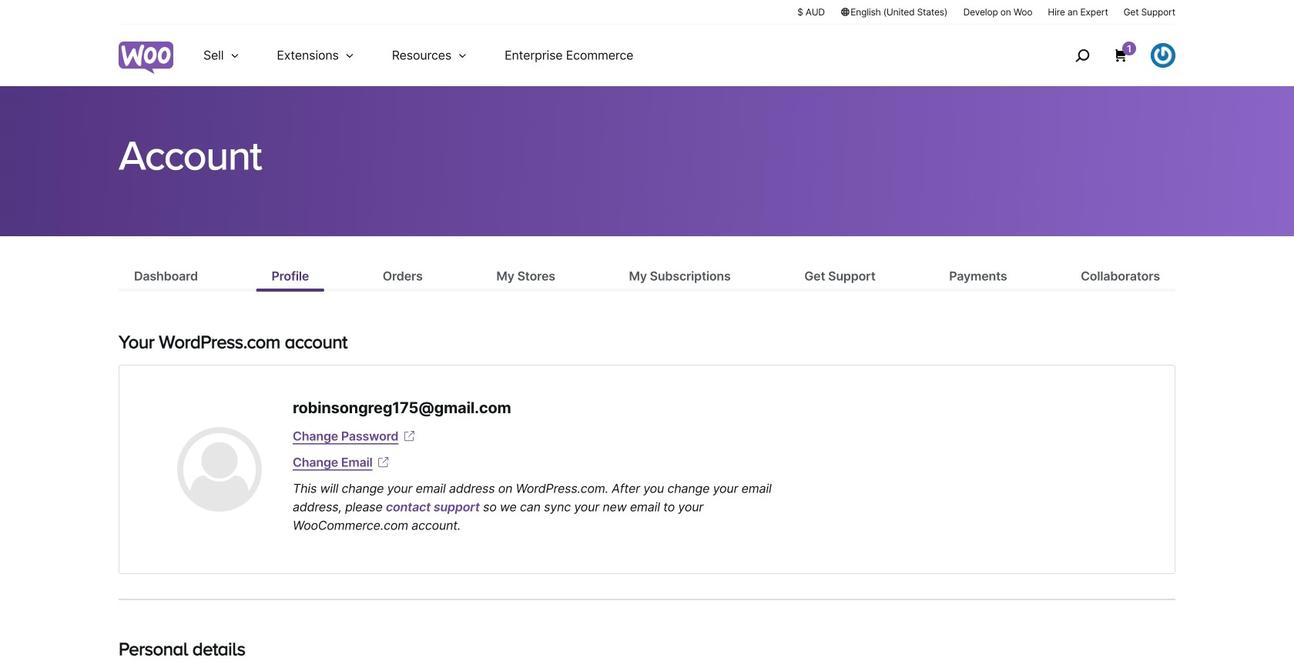 Task type: describe. For each thing, give the bounding box(es) containing it.
open account menu image
[[1151, 43, 1176, 68]]

1 vertical spatial external link image
[[376, 455, 391, 471]]



Task type: locate. For each thing, give the bounding box(es) containing it.
0 vertical spatial external link image
[[402, 429, 417, 445]]

gravatar image image
[[177, 428, 262, 512]]

0 horizontal spatial external link image
[[376, 455, 391, 471]]

search image
[[1070, 43, 1095, 68]]

service navigation menu element
[[1042, 30, 1176, 81]]

external link image
[[402, 429, 417, 445], [376, 455, 391, 471]]

1 horizontal spatial external link image
[[402, 429, 417, 445]]



